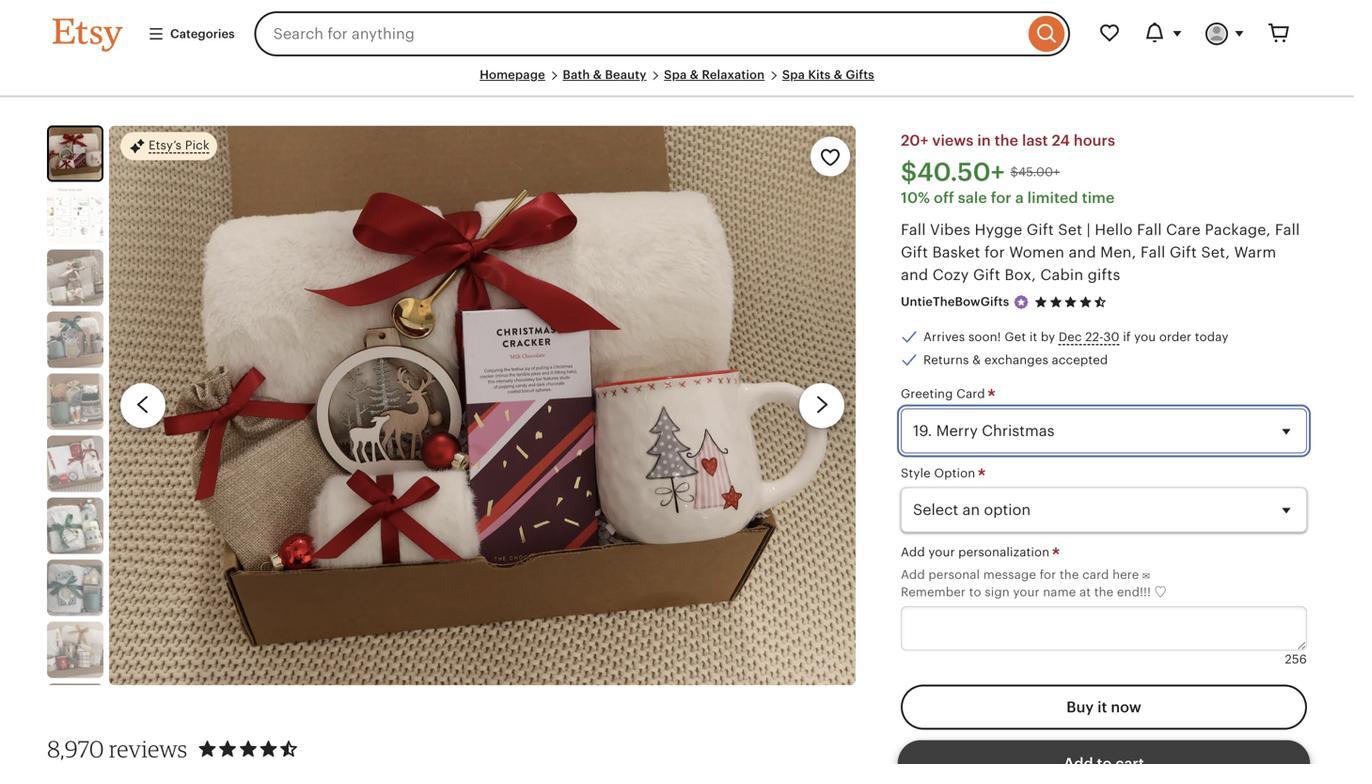 Task type: describe. For each thing, give the bounding box(es) containing it.
bath
[[563, 68, 590, 82]]

set,
[[1201, 244, 1230, 261]]

buy it now button
[[901, 685, 1307, 730]]

fall right the men,
[[1140, 244, 1166, 261]]

returns
[[923, 353, 969, 367]]

set
[[1058, 222, 1082, 239]]

fall down 10%
[[901, 222, 926, 239]]

care
[[1166, 222, 1201, 239]]

none search field inside categories banner
[[254, 11, 1070, 56]]

last
[[1022, 132, 1048, 149]]

for inside fall vibes hygge gift set | hello fall care package, fall gift basket for women and men, fall gift set, warm and cozy gift box, cabin gifts
[[984, 244, 1005, 261]]

gift left box,
[[973, 267, 1000, 284]]

spa & relaxation link
[[664, 68, 765, 82]]

sale
[[958, 190, 987, 207]]

limited
[[1027, 190, 1078, 207]]

categories button
[[134, 17, 249, 51]]

it inside button
[[1097, 699, 1107, 716]]

fall vibes hygge gift set hello fall care package fall gift eggnog fancy pen image
[[47, 312, 103, 368]]

you
[[1134, 330, 1156, 344]]

vibes
[[930, 222, 970, 239]]

0 horizontal spatial fall vibes hygge gift set hello fall care package fall gift xmascracker blanket image
[[49, 127, 102, 180]]

1 horizontal spatial and
[[1069, 244, 1096, 261]]

gifts
[[1088, 267, 1120, 284]]

add for add your personalization
[[901, 545, 925, 559]]

24
[[1052, 132, 1070, 149]]

hello
[[1095, 222, 1133, 239]]

20+ views in the last 24 hours
[[901, 132, 1115, 149]]

1 vertical spatial the
[[1060, 568, 1079, 582]]

dec
[[1059, 330, 1082, 344]]

✉
[[1142, 568, 1150, 582]]

untiethebowgifts
[[901, 295, 1009, 309]]

8,970 reviews
[[47, 735, 187, 763]]

$40.50+ $45.00+
[[901, 158, 1060, 187]]

Add your personalization text field
[[901, 607, 1307, 651]]

soon! get
[[968, 330, 1026, 344]]

fall vibes hygge gift set hello fall care package fall gift deluxexmas image
[[47, 622, 103, 679]]

22-
[[1085, 330, 1103, 344]]

cabin
[[1040, 267, 1083, 284]]

option
[[934, 466, 975, 480]]

& for spa
[[690, 68, 699, 82]]

message
[[983, 568, 1036, 582]]

8,970
[[47, 735, 104, 763]]

kits
[[808, 68, 831, 82]]

buy it now
[[1066, 699, 1141, 716]]

buy
[[1066, 699, 1094, 716]]

today
[[1195, 330, 1229, 344]]

bath & beauty
[[563, 68, 647, 82]]

basket
[[932, 244, 980, 261]]

$40.50+
[[901, 158, 1005, 187]]

♡
[[1154, 585, 1167, 599]]

fall vibes hygge gift set | hello fall care package, fall gift basket for women and men, fall gift set, warm and cozy gift box, cabin gifts
[[901, 222, 1300, 284]]

personalization
[[958, 545, 1050, 559]]

spa for spa kits & gifts
[[782, 68, 805, 82]]

if
[[1123, 330, 1131, 344]]

now
[[1111, 699, 1141, 716]]

1 vertical spatial and
[[901, 267, 928, 284]]

bath & beauty link
[[563, 68, 647, 82]]

personal
[[928, 568, 980, 582]]

menu bar containing homepage
[[53, 68, 1301, 97]]

warm
[[1234, 244, 1276, 261]]

1 horizontal spatial fall vibes hygge gift set hello fall care package fall gift xmascracker blanket image
[[109, 126, 856, 686]]

cozy
[[933, 267, 969, 284]]

etsy's
[[149, 138, 182, 152]]

to
[[969, 585, 981, 599]]

0 horizontal spatial your
[[928, 545, 955, 559]]

greeting card
[[901, 387, 989, 401]]

women
[[1009, 244, 1065, 261]]

add personal message for the card here ✉ remember to sign your name at the end!!! ♡
[[901, 568, 1167, 599]]



Task type: locate. For each thing, give the bounding box(es) containing it.
2 vertical spatial the
[[1094, 585, 1114, 599]]

returns & exchanges accepted
[[923, 353, 1108, 367]]

spa & relaxation
[[664, 68, 765, 82]]

your
[[928, 545, 955, 559], [1013, 585, 1040, 599]]

fall vibes hygge gift set hello fall care package fall gift image 2 image
[[47, 188, 103, 244]]

for inside add personal message for the card here ✉ remember to sign your name at the end!!! ♡
[[1040, 568, 1056, 582]]

1 horizontal spatial your
[[1013, 585, 1040, 599]]

reviews
[[109, 735, 187, 763]]

2 add from the top
[[901, 568, 925, 582]]

fall vibes hygge gift set hello fall care package fall gift xmascracker blanket image
[[109, 126, 856, 686], [49, 127, 102, 180]]

gift down care
[[1170, 244, 1197, 261]]

spa
[[664, 68, 687, 82], [782, 68, 805, 82]]

in
[[977, 132, 991, 149]]

0 horizontal spatial it
[[1029, 330, 1037, 344]]

1 vertical spatial for
[[984, 244, 1005, 261]]

0 vertical spatial your
[[928, 545, 955, 559]]

& for returns
[[972, 353, 981, 367]]

0 horizontal spatial the
[[995, 132, 1018, 149]]

fall vibes hygge gift set hello fall care package fall gift eggnoghouse image
[[47, 560, 103, 616]]

greeting
[[901, 387, 953, 401]]

& right "returns"
[[972, 353, 981, 367]]

package,
[[1205, 222, 1271, 239]]

here
[[1112, 568, 1139, 582]]

1 vertical spatial it
[[1097, 699, 1107, 716]]

time
[[1082, 190, 1115, 207]]

remember
[[901, 585, 966, 599]]

a
[[1015, 190, 1024, 207]]

fall vibes hygge gift set hello fall care package fall gift glassball xmaschoc image
[[47, 498, 103, 554]]

untiethebowgifts link
[[901, 295, 1009, 309]]

spa right beauty
[[664, 68, 687, 82]]

1 spa from the left
[[664, 68, 687, 82]]

homepage
[[480, 68, 545, 82]]

1 horizontal spatial it
[[1097, 699, 1107, 716]]

categories
[[170, 27, 235, 41]]

1 horizontal spatial spa
[[782, 68, 805, 82]]

& left the relaxation
[[690, 68, 699, 82]]

20+
[[901, 132, 929, 149]]

beauty
[[605, 68, 647, 82]]

by
[[1041, 330, 1055, 344]]

menu bar
[[53, 68, 1301, 97]]

gift left basket
[[901, 244, 928, 261]]

order
[[1159, 330, 1192, 344]]

the right at
[[1094, 585, 1114, 599]]

& for bath
[[593, 68, 602, 82]]

add for add personal message for the card here ✉ remember to sign your name at the end!!! ♡
[[901, 568, 925, 582]]

at
[[1079, 585, 1091, 599]]

0 vertical spatial it
[[1029, 330, 1037, 344]]

pick
[[185, 138, 210, 152]]

0 vertical spatial add
[[901, 545, 925, 559]]

end!!!
[[1117, 585, 1151, 599]]

for down hygge
[[984, 244, 1005, 261]]

0 horizontal spatial and
[[901, 267, 928, 284]]

off
[[934, 190, 954, 207]]

men,
[[1100, 244, 1136, 261]]

card
[[956, 387, 985, 401]]

add your personalization
[[901, 545, 1053, 559]]

fall
[[901, 222, 926, 239], [1137, 222, 1162, 239], [1275, 222, 1300, 239], [1140, 244, 1166, 261]]

fall vibes hygge gift set hello fall care package fall gift nordic green small image
[[47, 374, 103, 430]]

card
[[1082, 568, 1109, 582]]

exchanges
[[984, 353, 1048, 367]]

it right buy
[[1097, 699, 1107, 716]]

categories banner
[[19, 0, 1335, 68]]

for
[[991, 190, 1012, 207], [984, 244, 1005, 261], [1040, 568, 1056, 582]]

gift
[[1027, 222, 1054, 239], [901, 244, 928, 261], [1170, 244, 1197, 261], [973, 267, 1000, 284]]

etsy's pick
[[149, 138, 210, 152]]

and left the "cozy"
[[901, 267, 928, 284]]

name
[[1043, 585, 1076, 599]]

hygge
[[975, 222, 1022, 239]]

the up name on the right bottom of the page
[[1060, 568, 1079, 582]]

style option
[[901, 466, 979, 480]]

fall vibes hygge gift set hello fall care package fall gift xmas mug oreos image
[[47, 436, 103, 492]]

and down the |
[[1069, 244, 1096, 261]]

arrives soon! get it by dec 22-30 if you order today
[[923, 330, 1229, 344]]

fall vibes hygge gift set hello fall care package fall gift boho beige xmas image
[[47, 250, 103, 306]]

1 add from the top
[[901, 545, 925, 559]]

fall up warm
[[1275, 222, 1300, 239]]

2 horizontal spatial the
[[1094, 585, 1114, 599]]

& right bath
[[593, 68, 602, 82]]

10%
[[901, 190, 930, 207]]

add inside add personal message for the card here ✉ remember to sign your name at the end!!! ♡
[[901, 568, 925, 582]]

1 vertical spatial your
[[1013, 585, 1040, 599]]

it left by
[[1029, 330, 1037, 344]]

accepted
[[1052, 353, 1108, 367]]

2 spa from the left
[[782, 68, 805, 82]]

$45.00+
[[1010, 165, 1060, 179]]

star_seller image
[[1013, 294, 1030, 311]]

spa left kits
[[782, 68, 805, 82]]

spa kits & gifts
[[782, 68, 874, 82]]

10% off sale for a limited time
[[901, 190, 1115, 207]]

2 vertical spatial for
[[1040, 568, 1056, 582]]

Search for anything text field
[[254, 11, 1024, 56]]

sign
[[985, 585, 1010, 599]]

for for message
[[1040, 568, 1056, 582]]

the right in
[[995, 132, 1018, 149]]

your up personal
[[928, 545, 955, 559]]

your down message
[[1013, 585, 1040, 599]]

0 vertical spatial for
[[991, 190, 1012, 207]]

views
[[932, 132, 974, 149]]

0 vertical spatial the
[[995, 132, 1018, 149]]

and
[[1069, 244, 1096, 261], [901, 267, 928, 284]]

gift up "women"
[[1027, 222, 1054, 239]]

spa for spa & relaxation
[[664, 68, 687, 82]]

0 horizontal spatial spa
[[664, 68, 687, 82]]

256
[[1285, 652, 1307, 666]]

fall left care
[[1137, 222, 1162, 239]]

30
[[1103, 330, 1120, 344]]

arrives
[[923, 330, 965, 344]]

for up name on the right bottom of the page
[[1040, 568, 1056, 582]]

etsy's pick button
[[120, 131, 217, 161]]

your inside add personal message for the card here ✉ remember to sign your name at the end!!! ♡
[[1013, 585, 1040, 599]]

the
[[995, 132, 1018, 149], [1060, 568, 1079, 582], [1094, 585, 1114, 599]]

1 vertical spatial add
[[901, 568, 925, 582]]

box,
[[1005, 267, 1036, 284]]

& right kits
[[834, 68, 843, 82]]

|
[[1087, 222, 1091, 239]]

1 horizontal spatial the
[[1060, 568, 1079, 582]]

hours
[[1074, 132, 1115, 149]]

relaxation
[[702, 68, 765, 82]]

homepage link
[[480, 68, 545, 82]]

add
[[901, 545, 925, 559], [901, 568, 925, 582]]

style
[[901, 466, 931, 480]]

0 vertical spatial and
[[1069, 244, 1096, 261]]

spa kits & gifts link
[[782, 68, 874, 82]]

gifts
[[846, 68, 874, 82]]

for left a
[[991, 190, 1012, 207]]

None search field
[[254, 11, 1070, 56]]

for for sale
[[991, 190, 1012, 207]]



Task type: vqa. For each thing, say whether or not it's contained in the screenshot.
the Buy
yes



